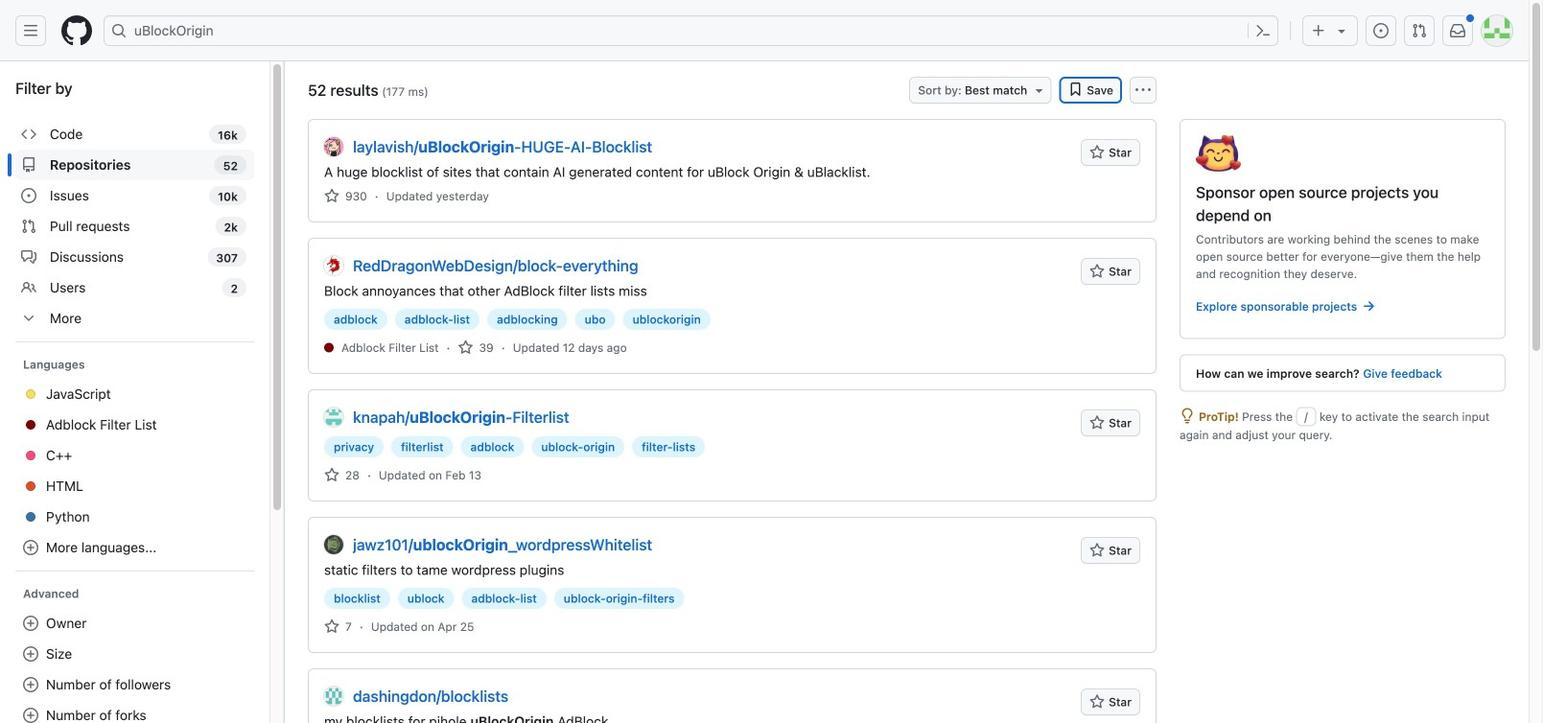 Task type: vqa. For each thing, say whether or not it's contained in the screenshot.
git pull request image at the top of page
yes



Task type: locate. For each thing, give the bounding box(es) containing it.
open column options image
[[1136, 83, 1151, 98]]

region
[[0, 61, 284, 723]]

issue opened image
[[1374, 23, 1389, 38]]

0 vertical spatial plus circle image
[[23, 647, 38, 662]]

1 plus circle image from the top
[[23, 647, 38, 662]]

triangle down image
[[1335, 23, 1350, 38]]

git pull request image
[[1412, 23, 1428, 38]]

1 plus circle image from the top
[[23, 540, 38, 556]]

sc 9kayk9 0 image
[[21, 157, 36, 173], [21, 188, 36, 203], [21, 219, 36, 234], [21, 249, 36, 265], [1362, 299, 1377, 314], [21, 311, 36, 326], [458, 340, 474, 356], [324, 468, 340, 483], [324, 619, 340, 635]]

1 vertical spatial plus circle image
[[23, 677, 38, 693]]

2 vertical spatial plus circle image
[[23, 708, 38, 723]]

inbox image
[[1451, 23, 1466, 38]]

draggable pane splitter slider
[[282, 61, 287, 723]]

sc 9kayk9 0 image
[[1068, 82, 1084, 97], [21, 127, 36, 142], [324, 189, 340, 204], [21, 280, 36, 296], [1180, 408, 1196, 424]]

plus circle image
[[23, 647, 38, 662], [23, 677, 38, 693], [23, 708, 38, 723]]

plus circle image
[[23, 540, 38, 556], [23, 616, 38, 631]]

0 vertical spatial plus circle image
[[23, 540, 38, 556]]

1 vertical spatial plus circle image
[[23, 616, 38, 631]]



Task type: describe. For each thing, give the bounding box(es) containing it.
adblock filter list language element
[[342, 339, 439, 356]]

package icon image
[[1197, 135, 1242, 172]]

3 plus circle image from the top
[[23, 708, 38, 723]]

2 plus circle image from the top
[[23, 616, 38, 631]]

command palette image
[[1256, 23, 1271, 38]]

homepage image
[[61, 15, 92, 46]]

2 plus circle image from the top
[[23, 677, 38, 693]]



